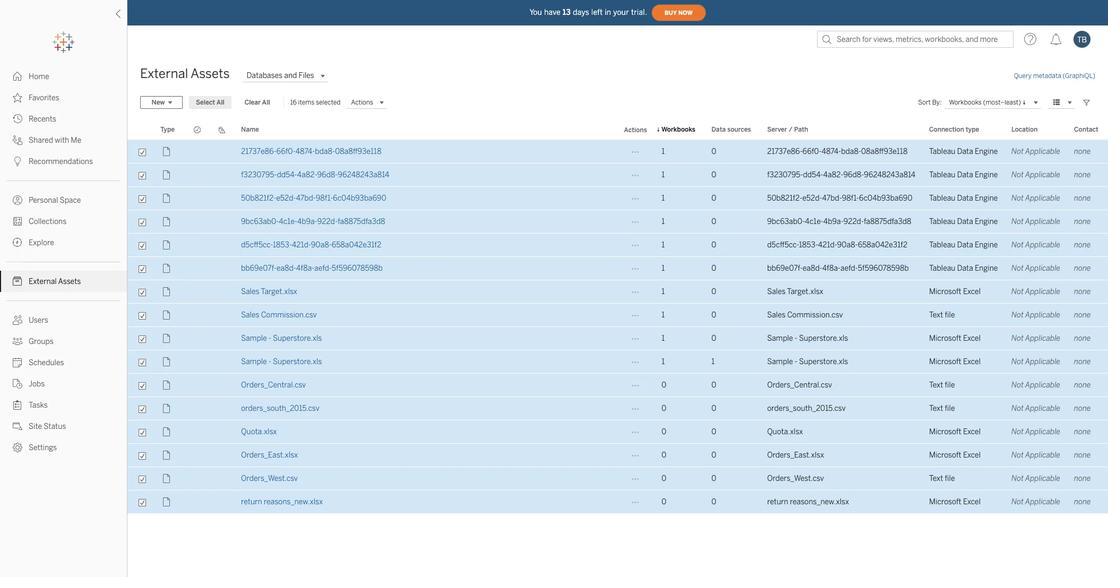 Task type: describe. For each thing, give the bounding box(es) containing it.
connection type
[[929, 126, 979, 133]]

1 4f8a- from the left
[[296, 264, 314, 273]]

2 bda8- from the left
[[841, 147, 861, 156]]

excel for return reasons_new.xlsx link
[[963, 498, 981, 507]]

2 bb69e07f- from the left
[[767, 264, 803, 273]]

d5cff5cc-1853-421d-90a8-658a042e31f2 link
[[241, 241, 381, 250]]

schedules
[[29, 358, 64, 368]]

connection
[[929, 126, 964, 133]]

engine for fa8875dfa3d8
[[975, 217, 998, 226]]

not for 9bc63ab0-4c1e-4b9a-922d-fa8875dfa3d8 link
[[1012, 217, 1024, 226]]

clear all
[[245, 99, 270, 106]]

1 4a82- from the left
[[297, 170, 317, 180]]

shared
[[29, 136, 53, 145]]

row containing orders_west.csv
[[127, 467, 1108, 491]]

items
[[298, 99, 315, 106]]

have
[[544, 8, 561, 17]]

by text only_f5he34f image for groups
[[13, 337, 22, 346]]

all for clear all
[[262, 99, 270, 106]]

personal space link
[[0, 190, 127, 211]]

row containing quota.xlsx
[[127, 421, 1108, 444]]

query
[[1014, 72, 1032, 80]]

1 d5cff5cc- from the left
[[241, 241, 273, 250]]

2 21737e86- from the left
[[767, 147, 803, 156]]

2 96248243a814 from the left
[[864, 170, 916, 180]]

query metadata (graphiql) link
[[1014, 72, 1096, 80]]

metadata
[[1033, 72, 1062, 80]]

1 9bc63ab0- from the left
[[241, 217, 279, 226]]

file (text file) image for sales commission.csv
[[160, 309, 173, 322]]

2 d5cff5cc-1853-421d-90a8-658a042e31f2 from the left
[[767, 241, 908, 250]]

users
[[29, 316, 48, 325]]

applicable for row containing 21737e86-66f0-4874-bda8-08a8ff93e118
[[1025, 147, 1061, 156]]

row containing 21737e86-66f0-4874-bda8-08a8ff93e118
[[127, 140, 1108, 164]]

home
[[29, 72, 49, 81]]

2 e52d- from the left
[[803, 194, 822, 203]]

left
[[592, 8, 603, 17]]

favorites link
[[0, 87, 127, 108]]

name
[[241, 126, 259, 133]]

excel for orders_east.xlsx link
[[963, 451, 981, 460]]

1 d5cff5cc-1853-421d-90a8-658a042e31f2 from the left
[[241, 241, 381, 250]]

files
[[299, 71, 314, 80]]

0 for quota.xlsx
[[712, 428, 716, 437]]

space
[[60, 196, 81, 205]]

10 not from the top
[[1012, 357, 1024, 366]]

1 orders_central.csv from the left
[[241, 381, 306, 390]]

tasks
[[29, 401, 48, 410]]

type
[[966, 126, 979, 133]]

/
[[789, 126, 793, 133]]

personal space
[[29, 196, 81, 205]]

by text only_f5he34f image for home
[[13, 72, 22, 81]]

2 sales commission.csv from the left
[[767, 311, 843, 320]]

users link
[[0, 310, 127, 331]]

favorites
[[29, 93, 59, 102]]

location
[[1012, 126, 1038, 133]]

none for 21737e86-66f0-4874-bda8-08a8ff93e118 link
[[1074, 147, 1091, 156]]

applicable for tenth row from the top
[[1025, 357, 1061, 366]]

personal
[[29, 196, 58, 205]]

1 bb69e07f-ea8d-4f8a-aefd-5f596078598b from the left
[[241, 264, 383, 273]]

applicable for row containing d5cff5cc-1853-421d-90a8-658a042e31f2
[[1025, 241, 1061, 250]]

select all
[[196, 99, 224, 106]]

1 ea8d- from the left
[[277, 264, 296, 273]]

you have 13 days left in your trial.
[[530, 8, 647, 17]]

1 08a8ff93e118 from the left
[[335, 147, 382, 156]]

2 4874- from the left
[[822, 147, 841, 156]]

1 return reasons_new.xlsx from the left
[[241, 498, 323, 507]]

none for f3230795-dd54-4a82-96d8-96248243a814 link
[[1074, 170, 1091, 180]]

2 return reasons_new.xlsx from the left
[[767, 498, 849, 507]]

bb69e07f-ea8d-4f8a-aefd-5f596078598b link
[[241, 264, 383, 273]]

1 96248243a814 from the left
[[338, 170, 389, 180]]

row containing sales target.xlsx
[[127, 280, 1108, 304]]

0 for return reasons_new.xlsx
[[712, 498, 716, 507]]

not applicable for row containing quota.xlsx
[[1012, 428, 1061, 437]]

0 for orders_central.csv
[[712, 381, 716, 390]]

1 4874- from the left
[[296, 147, 315, 156]]

tableau data engine for 9bc63ab0-4c1e-4b9a-922d-fa8875dfa3d8
[[929, 217, 998, 226]]

by text only_f5he34f image for favorites
[[13, 93, 22, 102]]

none for "d5cff5cc-1853-421d-90a8-658a042e31f2" link in the top left of the page
[[1074, 241, 1091, 250]]

not applicable for row containing f3230795-dd54-4a82-96d8-96248243a814
[[1012, 170, 1061, 180]]

3 microsoft excel from the top
[[929, 357, 981, 366]]

0 for sales commission.csv
[[712, 311, 716, 320]]

new button
[[140, 96, 183, 109]]

2 microsoft excel from the top
[[929, 334, 981, 343]]

2 5f596078598b from the left
[[858, 264, 909, 273]]

status
[[44, 422, 66, 431]]

2 orders_east.xlsx from the left
[[767, 451, 824, 460]]

16
[[290, 99, 297, 106]]

microsoft for tenth row from the top
[[929, 357, 962, 366]]

1 sales target.xlsx from the left
[[241, 287, 297, 296]]

none for orders_east.xlsx link
[[1074, 451, 1091, 460]]

and
[[284, 71, 297, 80]]

row containing return reasons_new.xlsx
[[127, 491, 1108, 514]]

2 90a8- from the left
[[837, 241, 858, 250]]

external assets inside "main navigation. press the up and down arrow keys to access links." element
[[29, 277, 81, 286]]

0 for d5cff5cc-1853-421d-90a8-658a042e31f2
[[712, 241, 716, 250]]

orders_west.csv link
[[241, 474, 298, 483]]

1 47bd- from the left
[[296, 194, 316, 203]]

microsoft excel for orders_east.xlsx link
[[929, 451, 981, 460]]

16 items selected
[[290, 99, 341, 106]]

2 50b821f2-e52d-47bd-98f1-6c04b93ba690 from the left
[[767, 194, 913, 203]]

1 aefd- from the left
[[314, 264, 332, 273]]

applicable for row containing orders_west.csv
[[1025, 474, 1061, 483]]

0 for orders_west.csv
[[712, 474, 716, 483]]

1 21737e86- from the left
[[241, 147, 276, 156]]

navigation panel element
[[0, 32, 127, 458]]

2 08a8ff93e118 from the left
[[861, 147, 908, 156]]

1 orders_east.xlsx from the left
[[241, 451, 298, 460]]

site status
[[29, 422, 66, 431]]

jobs
[[29, 380, 45, 389]]

9bc63ab0-4c1e-4b9a-922d-fa8875dfa3d8 link
[[241, 217, 385, 226]]

1 658a042e31f2 from the left
[[332, 241, 381, 250]]

1 90a8- from the left
[[311, 241, 332, 250]]

workbooks (most–least) button
[[945, 96, 1041, 109]]

buy now
[[665, 9, 693, 16]]

microsoft excel for quota.xlsx link
[[929, 428, 981, 437]]

applicable for row containing orders_east.xlsx
[[1025, 451, 1061, 460]]

tableau for fa8875dfa3d8
[[929, 217, 956, 226]]

sort
[[918, 99, 931, 106]]

none for "orders_west.csv" link
[[1074, 474, 1091, 483]]

databases and files
[[247, 71, 314, 80]]

shared with me link
[[0, 130, 127, 151]]

databases and files button
[[242, 69, 328, 82]]

2 quota.xlsx from the left
[[767, 428, 803, 437]]

1 421d- from the left
[[292, 241, 311, 250]]

explore link
[[0, 232, 127, 253]]

buy now button
[[651, 4, 706, 21]]

13
[[563, 8, 571, 17]]

2 96d8- from the left
[[844, 170, 864, 180]]

orders_central.csv link
[[241, 381, 306, 390]]

row containing f3230795-dd54-4a82-96d8-96248243a814
[[127, 164, 1108, 187]]

microsoft for row containing quota.xlsx
[[929, 428, 962, 437]]

trial.
[[631, 8, 647, 17]]

1 for f3230795-dd54-4a82-96d8-96248243a814 link
[[662, 170, 665, 180]]

row containing orders_south_2015.csv
[[127, 397, 1108, 421]]

2 47bd- from the left
[[822, 194, 842, 203]]

2 9bc63ab0- from the left
[[767, 217, 805, 226]]

applicable for row containing orders_south_2015.csv
[[1025, 404, 1061, 413]]

by:
[[932, 99, 942, 106]]

1 66f0- from the left
[[276, 147, 296, 156]]

1 sales commission.csv from the left
[[241, 311, 317, 320]]

1 9bc63ab0-4c1e-4b9a-922d-fa8875dfa3d8 from the left
[[241, 217, 385, 226]]

by text only_f5he34f image for schedules
[[13, 358, 22, 368]]

1 for 0 the sample - superstore.xls link
[[662, 334, 665, 343]]

1 6c04b93ba690 from the left
[[333, 194, 386, 203]]

0 vertical spatial external
[[140, 66, 188, 81]]

row containing sales commission.csv
[[127, 304, 1108, 327]]

1 98f1- from the left
[[316, 194, 333, 203]]

not applicable for row containing return reasons_new.xlsx
[[1012, 498, 1061, 507]]

file (tableau data engine) image for f3230795-
[[160, 169, 173, 181]]

site
[[29, 422, 42, 431]]

tasks link
[[0, 395, 127, 416]]

1 50b821f2- from the left
[[241, 194, 276, 203]]

2 922d- from the left
[[844, 217, 864, 226]]

file (microsoft excel) image for row containing return reasons_new.xlsx
[[160, 496, 173, 509]]

0 for 50b821f2-e52d-47bd-98f1-6c04b93ba690
[[712, 194, 716, 203]]

return reasons_new.xlsx link
[[241, 498, 323, 507]]

clear
[[245, 99, 261, 106]]

2 aefd- from the left
[[841, 264, 858, 273]]

clear all button
[[238, 96, 277, 109]]

file (microsoft excel) image for row containing sales target.xlsx
[[160, 285, 173, 298]]

site status link
[[0, 416, 127, 437]]

tableau data engine for bb69e07f-ea8d-4f8a-aefd-5f596078598b
[[929, 264, 998, 273]]

not applicable for row containing 21737e86-66f0-4874-bda8-08a8ff93e118
[[1012, 147, 1061, 156]]

2 reasons_new.xlsx from the left
[[790, 498, 849, 507]]

2 66f0- from the left
[[803, 147, 822, 156]]

buy
[[665, 9, 677, 16]]

row containing orders_east.xlsx
[[127, 444, 1108, 467]]

2 1853- from the left
[[799, 241, 818, 250]]

by text only_f5he34f image for recommendations
[[13, 157, 22, 166]]

none for 50b821f2-e52d-47bd-98f1-6c04b93ba690 link
[[1074, 194, 1091, 203]]

quota.xlsx link
[[241, 428, 277, 437]]

1 e52d- from the left
[[276, 194, 296, 203]]

file (tableau data engine) image for 21737e86-
[[160, 145, 173, 158]]

2 orders_west.csv from the left
[[767, 474, 824, 483]]

1 50b821f2-e52d-47bd-98f1-6c04b93ba690 from the left
[[241, 194, 386, 203]]

(most–least)
[[983, 98, 1021, 106]]

1 return from the left
[[241, 498, 262, 507]]

1 21737e86-66f0-4874-bda8-08a8ff93e118 from the left
[[241, 147, 382, 156]]

1 bda8- from the left
[[315, 147, 335, 156]]

2 orders_central.csv from the left
[[767, 381, 832, 390]]

actions button
[[347, 96, 387, 109]]

databases
[[247, 71, 283, 80]]

2 4f8a- from the left
[[823, 264, 841, 273]]

1 orders_west.csv from the left
[[241, 474, 298, 483]]

applicable for eighth row from the bottom of the row group containing 21737e86-66f0-4874-bda8-08a8ff93e118
[[1025, 334, 1061, 343]]

2 658a042e31f2 from the left
[[858, 241, 908, 250]]

contact
[[1074, 126, 1099, 133]]

not for orders_central.csv link
[[1012, 381, 1024, 390]]

1 fa8875dfa3d8 from the left
[[338, 217, 385, 226]]

10 none from the top
[[1074, 357, 1091, 366]]

orders_east.xlsx link
[[241, 451, 298, 460]]

type
[[160, 126, 175, 133]]

microsoft for eighth row from the bottom of the row group containing 21737e86-66f0-4874-bda8-08a8ff93e118
[[929, 334, 962, 343]]

1 dd54- from the left
[[277, 170, 297, 180]]

workbooks for workbooks (most–least)
[[949, 98, 982, 106]]

10 row from the top
[[127, 351, 1108, 374]]

not for 50b821f2-e52d-47bd-98f1-6c04b93ba690 link
[[1012, 194, 1024, 203]]

not applicable for tenth row from the top
[[1012, 357, 1061, 366]]

0 for sales target.xlsx
[[712, 287, 716, 296]]

row containing d5cff5cc-1853-421d-90a8-658a042e31f2
[[127, 234, 1108, 257]]

1 922d- from the left
[[317, 217, 338, 226]]

tableau for 96248243a814
[[929, 170, 956, 180]]

new
[[152, 99, 165, 106]]

actions inside popup button
[[351, 99, 373, 106]]

2 4c1e- from the left
[[805, 217, 824, 226]]

external inside "main navigation. press the up and down arrow keys to access links." element
[[29, 277, 57, 286]]

1 4c1e- from the left
[[279, 217, 297, 226]]

1 4b9a- from the left
[[297, 217, 317, 226]]

sort by:
[[918, 99, 942, 106]]

1 quota.xlsx from the left
[[241, 428, 277, 437]]

not applicable for row containing orders_west.csv
[[1012, 474, 1061, 483]]

none for bb69e07f-ea8d-4f8a-aefd-5f596078598b link
[[1074, 264, 1091, 273]]

1 reasons_new.xlsx from the left
[[264, 498, 323, 507]]

2 ea8d- from the left
[[803, 264, 823, 273]]

not applicable for row containing 50b821f2-e52d-47bd-98f1-6c04b93ba690
[[1012, 194, 1061, 203]]

row group containing 21737e86-66f0-4874-bda8-08a8ff93e118
[[127, 140, 1108, 514]]

groups
[[29, 337, 54, 346]]

0 for orders_east.xlsx
[[712, 451, 716, 460]]

2 421d- from the left
[[818, 241, 837, 250]]

2 d5cff5cc- from the left
[[767, 241, 799, 250]]

me
[[71, 136, 81, 145]]

not for sales target.xlsx link
[[1012, 287, 1024, 296]]

server / path
[[767, 126, 808, 133]]

1 for sales target.xlsx link
[[662, 287, 665, 296]]

engine for 96248243a814
[[975, 170, 998, 180]]

text for orders_central.csv
[[929, 381, 943, 390]]

9 row from the top
[[127, 327, 1108, 351]]

by text only_f5he34f image for tasks
[[13, 400, 22, 410]]

2 21737e86-66f0-4874-bda8-08a8ff93e118 from the left
[[767, 147, 908, 156]]

file (microsoft excel) image for orders_east.xlsx
[[160, 449, 173, 462]]

3 excel from the top
[[963, 357, 981, 366]]

file (microsoft excel) image for eighth row from the bottom of the row group containing 21737e86-66f0-4874-bda8-08a8ff93e118
[[160, 332, 173, 345]]

workbooks for workbooks
[[662, 126, 696, 133]]

orders_south_2015.csv link
[[241, 404, 320, 413]]

not for 21737e86-66f0-4874-bda8-08a8ff93e118 link
[[1012, 147, 1024, 156]]

excel for sales target.xlsx link
[[963, 287, 981, 296]]



Task type: locate. For each thing, give the bounding box(es) containing it.
2 4b9a- from the left
[[824, 217, 844, 226]]

14 not applicable from the top
[[1012, 451, 1061, 460]]

applicable
[[1025, 147, 1061, 156], [1025, 170, 1061, 180], [1025, 194, 1061, 203], [1025, 217, 1061, 226], [1025, 241, 1061, 250], [1025, 264, 1061, 273], [1025, 287, 1061, 296], [1025, 311, 1061, 320], [1025, 334, 1061, 343], [1025, 357, 1061, 366], [1025, 381, 1061, 390], [1025, 404, 1061, 413], [1025, 428, 1061, 437], [1025, 451, 1061, 460], [1025, 474, 1061, 483], [1025, 498, 1061, 507]]

1 horizontal spatial 4b9a-
[[824, 217, 844, 226]]

0 horizontal spatial 1853-
[[273, 241, 292, 250]]

0 horizontal spatial 21737e86-
[[241, 147, 276, 156]]

workbooks inside grid
[[662, 126, 696, 133]]

21737e86-66f0-4874-bda8-08a8ff93e118
[[241, 147, 382, 156], [767, 147, 908, 156]]

1 vertical spatial file (text file) image
[[160, 402, 173, 415]]

50b821f2-e52d-47bd-98f1-6c04b93ba690 link
[[241, 194, 386, 203]]

settings
[[29, 443, 57, 452]]

0 for bb69e07f-ea8d-4f8a-aefd-5f596078598b
[[712, 264, 716, 273]]

workbooks (most–least)
[[949, 98, 1021, 106]]

6 tableau data engine from the top
[[929, 264, 998, 273]]

1 horizontal spatial d5cff5cc-
[[767, 241, 799, 250]]

row containing 50b821f2-e52d-47bd-98f1-6c04b93ba690
[[127, 187, 1108, 210]]

applicable for row containing 50b821f2-e52d-47bd-98f1-6c04b93ba690
[[1025, 194, 1061, 203]]

0 horizontal spatial f3230795-
[[241, 170, 277, 180]]

not applicable for row containing sales commission.csv
[[1012, 311, 1061, 320]]

0 horizontal spatial 4b9a-
[[297, 217, 317, 226]]

1 horizontal spatial 1853-
[[799, 241, 818, 250]]

superstore.xls
[[273, 334, 322, 343], [799, 334, 848, 343], [273, 357, 322, 366], [799, 357, 848, 366]]

1 horizontal spatial aefd-
[[841, 264, 858, 273]]

1 f3230795- from the left
[[241, 170, 277, 180]]

0 horizontal spatial target.xlsx
[[261, 287, 297, 296]]

0 vertical spatial assets
[[191, 66, 230, 81]]

tableau data engine for f3230795-dd54-4a82-96d8-96248243a814
[[929, 170, 998, 180]]

by text only_f5he34f image left 'personal' at the top
[[13, 195, 22, 205]]

file (text file) image
[[160, 309, 173, 322], [160, 472, 173, 485]]

assets up users link
[[58, 277, 81, 286]]

0 horizontal spatial return reasons_new.xlsx
[[241, 498, 323, 507]]

2 tableau data engine from the top
[[929, 170, 998, 180]]

11 row from the top
[[127, 374, 1108, 397]]

collections
[[29, 217, 67, 226]]

external down explore
[[29, 277, 57, 286]]

3 none from the top
[[1074, 194, 1091, 203]]

microsoft excel for return reasons_new.xlsx link
[[929, 498, 981, 507]]

0 horizontal spatial orders_south_2015.csv
[[241, 404, 320, 413]]

1 orders_south_2015.csv from the left
[[241, 404, 320, 413]]

settings link
[[0, 437, 127, 458]]

by text only_f5he34f image inside 'favorites' link
[[13, 93, 22, 102]]

6 engine from the top
[[975, 264, 998, 273]]

by text only_f5he34f image for site status
[[13, 422, 22, 431]]

10 applicable from the top
[[1025, 357, 1061, 366]]

0 horizontal spatial 21737e86-66f0-4874-bda8-08a8ff93e118
[[241, 147, 382, 156]]

assets inside "main navigation. press the up and down arrow keys to access links." element
[[58, 277, 81, 286]]

2 microsoft from the top
[[929, 334, 962, 343]]

file (microsoft excel) image
[[160, 426, 173, 438], [160, 449, 173, 462]]

5f596078598b
[[332, 264, 383, 273], [858, 264, 909, 273]]

by text only_f5he34f image left the jobs
[[13, 379, 22, 389]]

0 horizontal spatial bb69e07f-
[[241, 264, 277, 273]]

row containing 9bc63ab0-4c1e-4b9a-922d-fa8875dfa3d8
[[127, 210, 1108, 234]]

1 horizontal spatial return reasons_new.xlsx
[[767, 498, 849, 507]]

1 horizontal spatial 6c04b93ba690
[[859, 194, 913, 203]]

2 by text only_f5he34f image from the top
[[13, 114, 22, 124]]

recommendations
[[29, 157, 93, 166]]

sales target.xlsx
[[241, 287, 297, 296], [767, 287, 824, 296]]

applicable for row containing quota.xlsx
[[1025, 428, 1061, 437]]

0 horizontal spatial 4c1e-
[[279, 217, 297, 226]]

0 horizontal spatial orders_central.csv
[[241, 381, 306, 390]]

text file for sales commission.csv
[[929, 311, 955, 320]]

data for 21737e86-66f0-4874-bda8-08a8ff93e118
[[957, 147, 973, 156]]

f3230795-dd54-4a82-96d8-96248243a814 link
[[241, 170, 389, 180]]

fa8875dfa3d8
[[338, 217, 385, 226], [864, 217, 912, 226]]

by text only_f5he34f image inside 'home' link
[[13, 72, 22, 81]]

by text only_f5he34f image inside personal space link
[[13, 195, 22, 205]]

0 horizontal spatial orders_east.xlsx
[[241, 451, 298, 460]]

by text only_f5he34f image inside collections link
[[13, 217, 22, 226]]

sources
[[728, 126, 751, 133]]

sample - superstore.xls link for 0
[[241, 334, 322, 343]]

file (tableau data engine) image
[[160, 192, 173, 205], [160, 215, 173, 228], [160, 239, 173, 251]]

0 horizontal spatial aefd-
[[314, 264, 332, 273]]

collections link
[[0, 211, 127, 232]]

13 not from the top
[[1012, 428, 1024, 437]]

1 for 21737e86-66f0-4874-bda8-08a8ff93e118 link
[[662, 147, 665, 156]]

by text only_f5he34f image inside jobs link
[[13, 379, 22, 389]]

66f0- down path
[[803, 147, 822, 156]]

external assets up select
[[140, 66, 230, 81]]

by text only_f5he34f image left home
[[13, 72, 22, 81]]

0 horizontal spatial 96d8-
[[317, 170, 338, 180]]

3 by text only_f5he34f image from the top
[[13, 217, 22, 226]]

2 dd54- from the left
[[803, 170, 824, 180]]

0 horizontal spatial 9bc63ab0-
[[241, 217, 279, 226]]

1 horizontal spatial 4f8a-
[[823, 264, 841, 273]]

sample - superstore.xls link down sales commission.csv link
[[241, 334, 322, 343]]

file (tableau data engine) image for 50b821f2-
[[160, 192, 173, 205]]

1 horizontal spatial 21737e86-66f0-4874-bda8-08a8ff93e118
[[767, 147, 908, 156]]

explore
[[29, 238, 54, 247]]

21737e86-66f0-4874-bda8-08a8ff93e118 down path
[[767, 147, 908, 156]]

microsoft excel for sales target.xlsx link
[[929, 287, 981, 296]]

1 for the sample - superstore.xls link corresponding to 1
[[662, 357, 665, 366]]

data sources
[[712, 126, 751, 133]]

external up 'new' popup button
[[140, 66, 188, 81]]

12 none from the top
[[1074, 404, 1091, 413]]

1 horizontal spatial external
[[140, 66, 188, 81]]

recents link
[[0, 108, 127, 130]]

data for f3230795-dd54-4a82-96d8-96248243a814
[[957, 170, 973, 180]]

none for return reasons_new.xlsx link
[[1074, 498, 1091, 507]]

0 vertical spatial file (text file) image
[[160, 379, 173, 392]]

15 none from the top
[[1074, 474, 1091, 483]]

90a8-
[[311, 241, 332, 250], [837, 241, 858, 250]]

by text only_f5he34f image for shared with me
[[13, 135, 22, 145]]

4 engine from the top
[[975, 217, 998, 226]]

0 horizontal spatial return
[[241, 498, 262, 507]]

path
[[794, 126, 808, 133]]

workbooks left 'data sources' at top right
[[662, 126, 696, 133]]

1 for 50b821f2-e52d-47bd-98f1-6c04b93ba690 link
[[662, 194, 665, 203]]

0 vertical spatial file (microsoft excel) image
[[160, 426, 173, 438]]

by text only_f5he34f image inside recommendations link
[[13, 157, 22, 166]]

file (tableau data engine) image for bb69e07f-
[[160, 262, 173, 275]]

12 not from the top
[[1012, 404, 1024, 413]]

file (tableau data engine) image for 9bc63ab0-
[[160, 215, 173, 228]]

21737e86-66f0-4874-bda8-08a8ff93e118 up f3230795-dd54-4a82-96d8-96248243a814 link
[[241, 147, 382, 156]]

file (text file) image
[[160, 379, 173, 392], [160, 402, 173, 415]]

1 horizontal spatial orders_central.csv
[[767, 381, 832, 390]]

by text only_f5he34f image inside settings link
[[13, 443, 22, 452]]

select
[[196, 99, 215, 106]]

6 not from the top
[[1012, 264, 1024, 273]]

7 none from the top
[[1074, 287, 1091, 296]]

50b821f2-e52d-47bd-98f1-6c04b93ba690
[[241, 194, 386, 203], [767, 194, 913, 203]]

not for f3230795-dd54-4a82-96d8-96248243a814 link
[[1012, 170, 1024, 180]]

by text only_f5he34f image inside the tasks link
[[13, 400, 22, 410]]

microsoft excel
[[929, 287, 981, 296], [929, 334, 981, 343], [929, 357, 981, 366], [929, 428, 981, 437], [929, 451, 981, 460], [929, 498, 981, 507]]

3 text file from the top
[[929, 404, 955, 413]]

0 horizontal spatial quota.xlsx
[[241, 428, 277, 437]]

0 horizontal spatial actions
[[351, 99, 373, 106]]

4 file from the top
[[945, 474, 955, 483]]

3 tableau from the top
[[929, 194, 956, 203]]

2 file (tableau data engine) image from the top
[[160, 169, 173, 181]]

all right select
[[217, 99, 224, 106]]

not applicable for row containing orders_east.xlsx
[[1012, 451, 1061, 460]]

2 target.xlsx from the left
[[787, 287, 824, 296]]

not for orders_south_2015.csv link at the left bottom
[[1012, 404, 1024, 413]]

2 all from the left
[[262, 99, 270, 106]]

by text only_f5he34f image for settings
[[13, 443, 22, 452]]

1 horizontal spatial 9bc63ab0-
[[767, 217, 805, 226]]

by text only_f5he34f image inside the groups link
[[13, 337, 22, 346]]

1 horizontal spatial quota.xlsx
[[767, 428, 803, 437]]

21737e86-66f0-4874-bda8-08a8ff93e118 link
[[241, 147, 382, 156]]

all right clear
[[262, 99, 270, 106]]

days
[[573, 8, 589, 17]]

6c04b93ba690
[[333, 194, 386, 203], [859, 194, 913, 203]]

21737e86- down name
[[241, 147, 276, 156]]

4 by text only_f5he34f image from the top
[[13, 277, 22, 286]]

1 vertical spatial external
[[29, 277, 57, 286]]

0 horizontal spatial 658a042e31f2
[[332, 241, 381, 250]]

external
[[140, 66, 188, 81], [29, 277, 57, 286]]

data for 50b821f2-e52d-47bd-98f1-6c04b93ba690
[[957, 194, 973, 203]]

not for bb69e07f-ea8d-4f8a-aefd-5f596078598b link
[[1012, 264, 1024, 273]]

0 horizontal spatial d5cff5cc-
[[241, 241, 273, 250]]

66f0- up f3230795-dd54-4a82-96d8-96248243a814 link
[[276, 147, 296, 156]]

quota.xlsx
[[241, 428, 277, 437], [767, 428, 803, 437]]

data for 9bc63ab0-4c1e-4b9a-922d-fa8875dfa3d8
[[957, 217, 973, 226]]

2 commission.csv from the left
[[787, 311, 843, 320]]

not for quota.xlsx link
[[1012, 428, 1024, 437]]

in
[[605, 8, 611, 17]]

0 horizontal spatial sales commission.csv
[[241, 311, 317, 320]]

1 engine from the top
[[975, 147, 998, 156]]

none for sales target.xlsx link
[[1074, 287, 1091, 296]]

2 98f1- from the left
[[842, 194, 859, 203]]

0 horizontal spatial 4a82-
[[297, 170, 317, 180]]

4 applicable from the top
[[1025, 217, 1061, 226]]

engine for 08a8ff93e118
[[975, 147, 998, 156]]

16 row from the top
[[127, 491, 1108, 514]]

microsoft
[[929, 287, 962, 296], [929, 334, 962, 343], [929, 357, 962, 366], [929, 428, 962, 437], [929, 451, 962, 460], [929, 498, 962, 507]]

by text only_f5he34f image left shared
[[13, 135, 22, 145]]

grid
[[127, 120, 1108, 577]]

1 horizontal spatial bb69e07f-ea8d-4f8a-aefd-5f596078598b
[[767, 264, 909, 273]]

by text only_f5he34f image inside users link
[[13, 315, 22, 325]]

7 by text only_f5he34f image from the top
[[13, 400, 22, 410]]

1 horizontal spatial bda8-
[[841, 147, 861, 156]]

not applicable for eighth row from the bottom of the row group containing 21737e86-66f0-4874-bda8-08a8ff93e118
[[1012, 334, 1061, 343]]

engine
[[975, 147, 998, 156], [975, 170, 998, 180], [975, 194, 998, 203], [975, 217, 998, 226], [975, 241, 998, 250], [975, 264, 998, 273]]

2 engine from the top
[[975, 170, 998, 180]]

text file for orders_west.csv
[[929, 474, 955, 483]]

f3230795- down server / path at the right top of page
[[767, 170, 803, 180]]

0 horizontal spatial 47bd-
[[296, 194, 316, 203]]

workbooks up type
[[949, 98, 982, 106]]

0 horizontal spatial fa8875dfa3d8
[[338, 217, 385, 226]]

cell
[[185, 140, 210, 164], [210, 140, 235, 164], [185, 164, 210, 187], [210, 164, 235, 187], [185, 187, 210, 210], [210, 187, 235, 210], [185, 210, 210, 234], [210, 210, 235, 234], [185, 234, 210, 257], [210, 234, 235, 257], [185, 257, 210, 280], [210, 257, 235, 280], [185, 280, 210, 304], [210, 280, 235, 304], [185, 304, 210, 327], [210, 304, 235, 327], [185, 327, 210, 351], [210, 327, 235, 351], [185, 351, 210, 374], [210, 351, 235, 374], [185, 374, 210, 397], [210, 374, 235, 397], [185, 397, 210, 421], [210, 397, 235, 421], [185, 421, 210, 444], [210, 421, 235, 444], [185, 444, 210, 467], [210, 444, 235, 467], [185, 467, 210, 491], [210, 467, 235, 491], [185, 491, 210, 514], [210, 491, 235, 514]]

0 vertical spatial file (text file) image
[[160, 309, 173, 322]]

applicable for row containing f3230795-dd54-4a82-96d8-96248243a814
[[1025, 170, 1061, 180]]

1 horizontal spatial external assets
[[140, 66, 230, 81]]

8 row from the top
[[127, 304, 1108, 327]]

6 not applicable from the top
[[1012, 264, 1061, 273]]

text file
[[929, 311, 955, 320], [929, 381, 955, 390], [929, 404, 955, 413], [929, 474, 955, 483]]

1 horizontal spatial 5f596078598b
[[858, 264, 909, 273]]

not applicable for row containing bb69e07f-ea8d-4f8a-aefd-5f596078598b
[[1012, 264, 1061, 273]]

not applicable for row containing orders_central.csv
[[1012, 381, 1061, 390]]

shared with me
[[29, 136, 81, 145]]

0 horizontal spatial ea8d-
[[277, 264, 296, 273]]

not applicable for row containing d5cff5cc-1853-421d-90a8-658a042e31f2
[[1012, 241, 1061, 250]]

2 orders_south_2015.csv from the left
[[767, 404, 846, 413]]

0 horizontal spatial bda8-
[[315, 147, 335, 156]]

2 none from the top
[[1074, 170, 1091, 180]]

engine for 6c04b93ba690
[[975, 194, 998, 203]]

2 9bc63ab0-4c1e-4b9a-922d-fa8875dfa3d8 from the left
[[767, 217, 912, 226]]

dd54- down path
[[803, 170, 824, 180]]

workbooks inside popup button
[[949, 98, 982, 106]]

0 horizontal spatial all
[[217, 99, 224, 106]]

1 horizontal spatial fa8875dfa3d8
[[864, 217, 912, 226]]

0 horizontal spatial sales target.xlsx
[[241, 287, 297, 296]]

1 horizontal spatial 658a042e31f2
[[858, 241, 908, 250]]

workbooks
[[949, 98, 982, 106], [662, 126, 696, 133]]

0 horizontal spatial 421d-
[[292, 241, 311, 250]]

0 for orders_south_2015.csv
[[712, 404, 716, 413]]

1 horizontal spatial 66f0-
[[803, 147, 822, 156]]

actions inside grid
[[624, 126, 647, 134]]

orders_east.xlsx
[[241, 451, 298, 460], [767, 451, 824, 460]]

tableau data engine for d5cff5cc-1853-421d-90a8-658a042e31f2
[[929, 241, 998, 250]]

not for orders_east.xlsx link
[[1012, 451, 1024, 460]]

1 target.xlsx from the left
[[261, 287, 297, 296]]

0 horizontal spatial reasons_new.xlsx
[[264, 498, 323, 507]]

8 none from the top
[[1074, 311, 1091, 320]]

none for sales commission.csv link
[[1074, 311, 1091, 320]]

1 horizontal spatial bb69e07f-
[[767, 264, 803, 273]]

external assets
[[140, 66, 230, 81], [29, 277, 81, 286]]

1 vertical spatial file (tableau data engine) image
[[160, 169, 173, 181]]

0 horizontal spatial external
[[29, 277, 57, 286]]

1 horizontal spatial reasons_new.xlsx
[[790, 498, 849, 507]]

1 horizontal spatial 421d-
[[818, 241, 837, 250]]

all for select all
[[217, 99, 224, 106]]

1 horizontal spatial sales target.xlsx
[[767, 287, 824, 296]]

none for 9bc63ab0-4c1e-4b9a-922d-fa8875dfa3d8 link
[[1074, 217, 1091, 226]]

microsoft for row containing orders_east.xlsx
[[929, 451, 962, 460]]

1 vertical spatial actions
[[624, 126, 647, 134]]

1 horizontal spatial 96248243a814
[[864, 170, 916, 180]]

1 horizontal spatial target.xlsx
[[787, 287, 824, 296]]

recommendations link
[[0, 151, 127, 172]]

row containing bb69e07f-ea8d-4f8a-aefd-5f596078598b
[[127, 257, 1108, 280]]

applicable for row containing 9bc63ab0-4c1e-4b9a-922d-fa8875dfa3d8
[[1025, 217, 1061, 226]]

1853-
[[273, 241, 292, 250], [799, 241, 818, 250]]

12 row from the top
[[127, 397, 1108, 421]]

1 for "d5cff5cc-1853-421d-90a8-658a042e31f2" link in the top left of the page
[[662, 241, 665, 250]]

(graphiql)
[[1063, 72, 1096, 80]]

1 horizontal spatial 90a8-
[[837, 241, 858, 250]]

1 horizontal spatial 50b821f2-e52d-47bd-98f1-6c04b93ba690
[[767, 194, 913, 203]]

file for orders_west.csv
[[945, 474, 955, 483]]

2 4a82- from the left
[[823, 170, 844, 180]]

orders_west.csv
[[241, 474, 298, 483], [767, 474, 824, 483]]

file (text file) image for orders_west.csv
[[160, 472, 173, 485]]

2 tableau from the top
[[929, 170, 956, 180]]

3 not from the top
[[1012, 194, 1024, 203]]

file (microsoft excel) image
[[160, 285, 173, 298], [160, 332, 173, 345], [160, 356, 173, 368], [160, 496, 173, 509]]

0 horizontal spatial 08a8ff93e118
[[335, 147, 382, 156]]

1 horizontal spatial assets
[[191, 66, 230, 81]]

main navigation. press the up and down arrow keys to access links. element
[[0, 66, 127, 458]]

6 applicable from the top
[[1025, 264, 1061, 273]]

1 tableau from the top
[[929, 147, 956, 156]]

excel for quota.xlsx link
[[963, 428, 981, 437]]

orders_central.csv
[[241, 381, 306, 390], [767, 381, 832, 390]]

file (tableau data engine) image
[[160, 145, 173, 158], [160, 169, 173, 181], [160, 262, 173, 275]]

applicable for row containing sales target.xlsx
[[1025, 287, 1061, 296]]

2 excel from the top
[[963, 334, 981, 343]]

1 vertical spatial external assets
[[29, 277, 81, 286]]

sales target.xlsx link
[[241, 287, 297, 296]]

row
[[127, 140, 1108, 164], [127, 164, 1108, 187], [127, 187, 1108, 210], [127, 210, 1108, 234], [127, 234, 1108, 257], [127, 257, 1108, 280], [127, 280, 1108, 304], [127, 304, 1108, 327], [127, 327, 1108, 351], [127, 351, 1108, 374], [127, 374, 1108, 397], [127, 397, 1108, 421], [127, 421, 1108, 444], [127, 444, 1108, 467], [127, 467, 1108, 491], [127, 491, 1108, 514]]

1 5f596078598b from the left
[[332, 264, 383, 273]]

1 96d8- from the left
[[317, 170, 338, 180]]

1 horizontal spatial 922d-
[[844, 217, 864, 226]]

2 sample - superstore.xls link from the top
[[241, 357, 322, 366]]

by text only_f5he34f image left recents
[[13, 114, 22, 124]]

4c1e-
[[279, 217, 297, 226], [805, 217, 824, 226]]

1 vertical spatial file (microsoft excel) image
[[160, 449, 173, 462]]

4 text from the top
[[929, 474, 943, 483]]

0 horizontal spatial 4874-
[[296, 147, 315, 156]]

96248243a814
[[338, 170, 389, 180], [864, 170, 916, 180]]

server
[[767, 126, 787, 133]]

data for bb69e07f-ea8d-4f8a-aefd-5f596078598b
[[957, 264, 973, 273]]

your
[[613, 8, 629, 17]]

reasons_new.xlsx
[[264, 498, 323, 507], [790, 498, 849, 507]]

Search for views, metrics, workbooks, and more text field
[[817, 31, 1014, 48]]

by text only_f5he34f image
[[13, 93, 22, 102], [13, 157, 22, 166], [13, 217, 22, 226], [13, 277, 22, 286], [13, 315, 22, 325], [13, 358, 22, 368], [13, 400, 22, 410], [13, 422, 22, 431], [13, 443, 22, 452]]

1 horizontal spatial ea8d-
[[803, 264, 823, 273]]

by text only_f5he34f image inside external assets link
[[13, 277, 22, 286]]

0 horizontal spatial 50b821f2-
[[241, 194, 276, 203]]

text for sales commission.csv
[[929, 311, 943, 320]]

by text only_f5he34f image for users
[[13, 315, 22, 325]]

9 none from the top
[[1074, 334, 1091, 343]]

0 vertical spatial file (tableau data engine) image
[[160, 145, 173, 158]]

1 horizontal spatial e52d-
[[803, 194, 822, 203]]

9bc63ab0-4c1e-4b9a-922d-fa8875dfa3d8
[[241, 217, 385, 226], [767, 217, 912, 226]]

1 horizontal spatial orders_west.csv
[[767, 474, 824, 483]]

14 applicable from the top
[[1025, 451, 1061, 460]]

grid containing 21737e86-66f0-4874-bda8-08a8ff93e118
[[127, 120, 1108, 577]]

sales commission.csv link
[[241, 311, 317, 320]]

1 commission.csv from the left
[[261, 311, 317, 320]]

9 not from the top
[[1012, 334, 1024, 343]]

selected
[[316, 99, 341, 106]]

1 by text only_f5he34f image from the top
[[13, 72, 22, 81]]

schedules link
[[0, 352, 127, 373]]

by text only_f5he34f image for explore
[[13, 238, 22, 247]]

by text only_f5he34f image inside shared with me link
[[13, 135, 22, 145]]

external assets up users link
[[29, 277, 81, 286]]

not applicable for row containing 9bc63ab0-4c1e-4b9a-922d-fa8875dfa3d8
[[1012, 217, 1061, 226]]

1 horizontal spatial workbooks
[[949, 98, 982, 106]]

2 50b821f2- from the left
[[767, 194, 803, 203]]

by text only_f5he34f image
[[13, 72, 22, 81], [13, 114, 22, 124], [13, 135, 22, 145], [13, 195, 22, 205], [13, 238, 22, 247], [13, 337, 22, 346], [13, 379, 22, 389]]

applicable for row containing sales commission.csv
[[1025, 311, 1061, 320]]

1 horizontal spatial sales commission.csv
[[767, 311, 843, 320]]

1 horizontal spatial return
[[767, 498, 788, 507]]

1 horizontal spatial orders_east.xlsx
[[767, 451, 824, 460]]

1 for bb69e07f-ea8d-4f8a-aefd-5f596078598b link
[[662, 264, 665, 273]]

text file for orders_central.csv
[[929, 381, 955, 390]]

not
[[1012, 147, 1024, 156], [1012, 170, 1024, 180], [1012, 194, 1024, 203], [1012, 217, 1024, 226], [1012, 241, 1024, 250], [1012, 264, 1024, 273], [1012, 287, 1024, 296], [1012, 311, 1024, 320], [1012, 334, 1024, 343], [1012, 357, 1024, 366], [1012, 381, 1024, 390], [1012, 404, 1024, 413], [1012, 428, 1024, 437], [1012, 451, 1024, 460], [1012, 474, 1024, 483], [1012, 498, 1024, 507]]

file (microsoft excel) image for tenth row from the top
[[160, 356, 173, 368]]

7 by text only_f5he34f image from the top
[[13, 379, 22, 389]]

with
[[55, 136, 69, 145]]

1 horizontal spatial all
[[262, 99, 270, 106]]

assets up select all button on the left
[[191, 66, 230, 81]]

1 horizontal spatial 4874-
[[822, 147, 841, 156]]

0 horizontal spatial 90a8-
[[311, 241, 332, 250]]

dd54- down 21737e86-66f0-4874-bda8-08a8ff93e118 link
[[277, 170, 297, 180]]

08a8ff93e118
[[335, 147, 382, 156], [861, 147, 908, 156]]

commission.csv
[[261, 311, 317, 320], [787, 311, 843, 320]]

f3230795- down name
[[241, 170, 277, 180]]

not for "d5cff5cc-1853-421d-90a8-658a042e31f2" link in the top left of the page
[[1012, 241, 1024, 250]]

by text only_f5he34f image for recents
[[13, 114, 22, 124]]

2 row from the top
[[127, 164, 1108, 187]]

922d-
[[317, 217, 338, 226], [844, 217, 864, 226]]

tableau data engine for 50b821f2-e52d-47bd-98f1-6c04b93ba690
[[929, 194, 998, 203]]

1 horizontal spatial commission.csv
[[787, 311, 843, 320]]

sample - superstore.xls link for 1
[[241, 357, 322, 366]]

0 vertical spatial file (tableau data engine) image
[[160, 192, 173, 205]]

file for sales commission.csv
[[945, 311, 955, 320]]

1 by text only_f5he34f image from the top
[[13, 93, 22, 102]]

0 vertical spatial external assets
[[140, 66, 230, 81]]

0 horizontal spatial 4f8a-
[[296, 264, 314, 273]]

by text only_f5he34f image inside recents link
[[13, 114, 22, 124]]

1 f3230795-dd54-4a82-96d8-96248243a814 from the left
[[241, 170, 389, 180]]

13 applicable from the top
[[1025, 428, 1061, 437]]

1 horizontal spatial 9bc63ab0-4c1e-4b9a-922d-fa8875dfa3d8
[[767, 217, 912, 226]]

1 bb69e07f- from the left
[[241, 264, 277, 273]]

tableau for 658a042e31f2
[[929, 241, 956, 250]]

list view image
[[1052, 98, 1062, 107]]

0 horizontal spatial external assets
[[29, 277, 81, 286]]

sales commission.csv
[[241, 311, 317, 320], [767, 311, 843, 320]]

1 horizontal spatial actions
[[624, 126, 647, 134]]

2 fa8875dfa3d8 from the left
[[864, 217, 912, 226]]

21737e86- down server / path at the right top of page
[[767, 147, 803, 156]]

50b821f2-
[[241, 194, 276, 203], [767, 194, 803, 203]]

421d-
[[292, 241, 311, 250], [818, 241, 837, 250]]

1 1853- from the left
[[273, 241, 292, 250]]

bda8-
[[315, 147, 335, 156], [841, 147, 861, 156]]

applicable for row containing return reasons_new.xlsx
[[1025, 498, 1061, 507]]

row containing orders_central.csv
[[127, 374, 1108, 397]]

1 vertical spatial workbooks
[[662, 126, 696, 133]]

groups link
[[0, 331, 127, 352]]

14 not from the top
[[1012, 451, 1024, 460]]

0 vertical spatial actions
[[351, 99, 373, 106]]

by text only_f5he34f image left groups
[[13, 337, 22, 346]]

not applicable for row containing sales target.xlsx
[[1012, 287, 1061, 296]]

0 for sample - superstore.xls
[[712, 334, 716, 343]]

0 for 21737e86-66f0-4874-bda8-08a8ff93e118
[[712, 147, 716, 156]]

file (microsoft excel) image for quota.xlsx
[[160, 426, 173, 438]]

microsoft for row containing sales target.xlsx
[[929, 287, 962, 296]]

none
[[1074, 147, 1091, 156], [1074, 170, 1091, 180], [1074, 194, 1091, 203], [1074, 217, 1091, 226], [1074, 241, 1091, 250], [1074, 264, 1091, 273], [1074, 287, 1091, 296], [1074, 311, 1091, 320], [1074, 334, 1091, 343], [1074, 357, 1091, 366], [1074, 381, 1091, 390], [1074, 404, 1091, 413], [1074, 428, 1091, 437], [1074, 451, 1091, 460], [1074, 474, 1091, 483], [1074, 498, 1091, 507]]

recents
[[29, 115, 56, 124]]

row group
[[127, 140, 1108, 514]]

by text only_f5he34f image inside "explore" link
[[13, 238, 22, 247]]

you
[[530, 8, 542, 17]]

1 vertical spatial file (tableau data engine) image
[[160, 215, 173, 228]]

0 horizontal spatial 5f596078598b
[[332, 264, 383, 273]]

external assets link
[[0, 271, 127, 292]]

none for orders_central.csv link
[[1074, 381, 1091, 390]]

by text only_f5he34f image left explore
[[13, 238, 22, 247]]

0 horizontal spatial 96248243a814
[[338, 170, 389, 180]]

excel
[[963, 287, 981, 296], [963, 334, 981, 343], [963, 357, 981, 366], [963, 428, 981, 437], [963, 451, 981, 460], [963, 498, 981, 507]]

0 horizontal spatial assets
[[58, 277, 81, 286]]

1 horizontal spatial 4a82-
[[823, 170, 844, 180]]

now
[[679, 9, 693, 16]]

2 bb69e07f-ea8d-4f8a-aefd-5f596078598b from the left
[[767, 264, 909, 273]]

14 none from the top
[[1074, 451, 1091, 460]]

-
[[269, 334, 271, 343], [795, 334, 798, 343], [269, 357, 271, 366], [795, 357, 798, 366]]

1 horizontal spatial 98f1-
[[842, 194, 859, 203]]

5 row from the top
[[127, 234, 1108, 257]]

by text only_f5he34f image inside schedules link
[[13, 358, 22, 368]]

4f8a-
[[296, 264, 314, 273], [823, 264, 841, 273]]

1 file (text file) image from the top
[[160, 309, 173, 322]]

2 f3230795- from the left
[[767, 170, 803, 180]]

9bc63ab0-
[[241, 217, 279, 226], [767, 217, 805, 226]]

4 none from the top
[[1074, 217, 1091, 226]]

engine for 5f596078598b
[[975, 264, 998, 273]]

by text only_f5he34f image inside site status link
[[13, 422, 22, 431]]

data for d5cff5cc-1853-421d-90a8-658a042e31f2
[[957, 241, 973, 250]]

sample - superstore.xls link up orders_central.csv link
[[241, 357, 322, 366]]

1 file (tableau data engine) image from the top
[[160, 192, 173, 205]]

tableau for 08a8ff93e118
[[929, 147, 956, 156]]

2 file from the top
[[945, 381, 955, 390]]

engine for 658a042e31f2
[[975, 241, 998, 250]]

sample
[[241, 334, 267, 343], [767, 334, 793, 343], [241, 357, 267, 366], [767, 357, 793, 366]]

query metadata (graphiql)
[[1014, 72, 1096, 80]]



Task type: vqa. For each thing, say whether or not it's contained in the screenshot.


